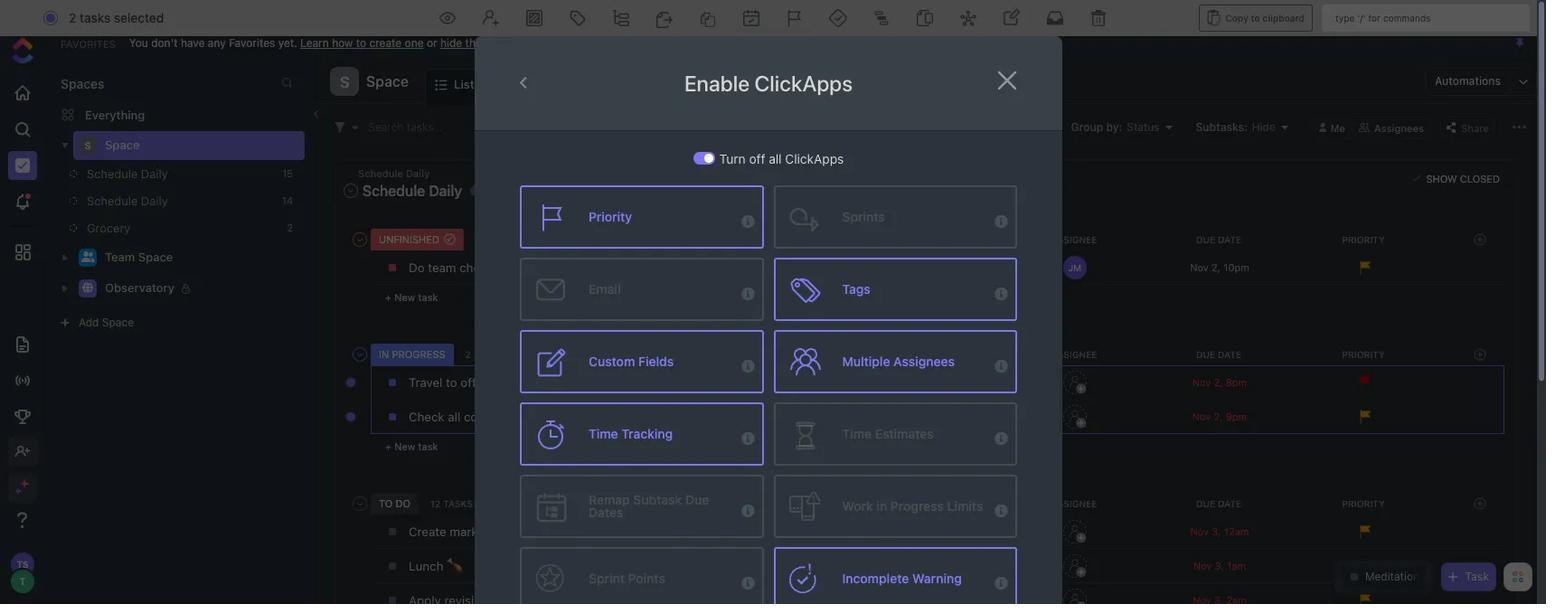 Task type: vqa. For each thing, say whether or not it's contained in the screenshot.
2nd + New task from the top of the page
yes



Task type: locate. For each thing, give the bounding box(es) containing it.
you don't have any favorites yet. learn how to create one or hide this .
[[129, 36, 487, 49]]

to right the want
[[659, 5, 671, 21]]

assignees button
[[1353, 116, 1432, 138]]

you
[[129, 36, 148, 49]]

0 vertical spatial all
[[769, 151, 782, 166]]

new down the do team check-ins ⚒️
[[394, 291, 415, 303]]

new task
[[501, 185, 552, 196]]

subtask
[[633, 492, 682, 507]]

time down channels
[[589, 426, 618, 441]]

dates
[[589, 505, 623, 520]]

new inside button
[[501, 185, 524, 196]]

daily down space link
[[141, 166, 168, 181]]

in
[[877, 498, 887, 514]]

tags
[[842, 281, 871, 297]]

assignees inside button
[[1375, 122, 1424, 133]]

any
[[208, 36, 226, 49]]

1 horizontal spatial 2
[[287, 222, 293, 233]]

assignees inside enable clickapps "dialog"
[[894, 354, 955, 369]]

assignees right the me
[[1375, 122, 1424, 133]]

space link
[[105, 131, 293, 160]]

1 vertical spatial new
[[394, 291, 415, 303]]

0 vertical spatial +
[[385, 291, 392, 303]]

schedule daily link for 15
[[70, 160, 275, 187]]

2 vertical spatial ⚒️
[[557, 524, 572, 539]]

hide
[[440, 36, 462, 49]]

team
[[105, 250, 135, 264]]

lunch 🍗
[[409, 559, 462, 573]]

+ new task down team
[[385, 291, 438, 303]]

1 vertical spatial do
[[409, 260, 425, 275]]

space right add
[[102, 316, 134, 329]]

show
[[1427, 172, 1458, 184]]

0 horizontal spatial 2
[[69, 10, 76, 25]]

1 horizontal spatial time
[[842, 426, 872, 441]]

0 vertical spatial 2
[[69, 10, 76, 25]]

15
[[282, 167, 293, 179]]

clickapps right off
[[785, 151, 844, 166]]

do for do team check-ins ⚒️
[[409, 260, 425, 275]]

tasks...
[[407, 120, 443, 133]]

1 vertical spatial 2
[[287, 222, 293, 233]]

new
[[501, 185, 524, 196], [394, 291, 415, 303], [394, 440, 415, 452]]

2 + new task from the top
[[385, 440, 438, 452]]

space down create
[[366, 73, 409, 90]]

2 vertical spatial task
[[418, 440, 438, 452]]

1 vertical spatial ⚒️
[[608, 409, 623, 424]]

travel
[[409, 375, 443, 390]]

0 horizontal spatial enable
[[684, 71, 750, 96]]

2
[[69, 10, 76, 25], [287, 222, 293, 233]]

2 vertical spatial new
[[394, 440, 415, 452]]

task down team
[[418, 291, 438, 303]]

2 time from the left
[[842, 426, 872, 441]]

all
[[769, 151, 782, 166], [448, 409, 461, 424]]

+ new task down check
[[385, 440, 438, 452]]

time left the 'estimates'
[[842, 426, 872, 441]]

14
[[282, 194, 293, 206]]

do
[[582, 5, 598, 21], [409, 260, 425, 275]]

2 down 14
[[287, 222, 293, 233]]

0 horizontal spatial time
[[589, 426, 618, 441]]

schedule
[[87, 166, 138, 181], [358, 167, 403, 179], [87, 194, 138, 208]]

all right check
[[448, 409, 461, 424]]

due
[[685, 492, 709, 507]]

0 vertical spatial ⚒️
[[518, 260, 534, 275]]

grocery
[[87, 221, 131, 235]]

⚒️ right ins
[[518, 260, 534, 275]]

1 vertical spatial this
[[465, 36, 484, 49]]

0 vertical spatial task
[[527, 185, 552, 196]]

2 for 2 tasks selected
[[69, 10, 76, 25]]

+
[[385, 291, 392, 303], [385, 440, 392, 452]]

assignees
[[1375, 122, 1424, 133], [894, 354, 955, 369]]

0 vertical spatial assignees
[[1375, 122, 1424, 133]]

share
[[1461, 122, 1490, 133]]

task inside button
[[527, 185, 552, 196]]

everything link
[[46, 100, 316, 129]]

new right list info icon
[[501, 185, 524, 196]]

time for time tracking
[[589, 426, 618, 441]]

0 vertical spatial new
[[501, 185, 524, 196]]

incomplete warning
[[842, 571, 962, 586]]

one
[[405, 36, 424, 49]]

sprints
[[842, 209, 885, 224]]

1 vertical spatial enable
[[684, 71, 750, 96]]

to right how
[[356, 36, 366, 49]]

1 horizontal spatial favorites
[[229, 36, 275, 49]]

assignees right multiple
[[894, 354, 955, 369]]

🍗
[[447, 559, 462, 573]]

task down check
[[418, 440, 438, 452]]

task
[[527, 185, 552, 196], [418, 291, 438, 303], [418, 440, 438, 452]]

enable clickapps dialog
[[475, 36, 1063, 604]]

progress
[[891, 498, 944, 514]]

2 left tasks
[[69, 10, 76, 25]]

0 horizontal spatial to
[[356, 36, 366, 49]]

have
[[181, 36, 205, 49]]

1 horizontal spatial do
[[582, 5, 598, 21]]

1 horizontal spatial enable
[[862, 5, 903, 21]]

0 vertical spatial clickapps
[[755, 71, 853, 96]]

automations
[[1435, 74, 1501, 88]]

or
[[427, 36, 437, 49]]

clickapps
[[755, 71, 853, 96], [785, 151, 844, 166]]

1 horizontal spatial assignees
[[1375, 122, 1424, 133]]

ins
[[499, 260, 515, 275]]

create marketing designs ⚒️
[[409, 524, 572, 539]]

daily for 15
[[141, 166, 168, 181]]

tasks
[[80, 10, 111, 25]]

learn how to create one link
[[300, 36, 424, 49]]

⚒️ right designs
[[557, 524, 572, 539]]

1 vertical spatial assignees
[[894, 354, 955, 369]]

enable
[[862, 5, 903, 21], [684, 71, 750, 96]]

team space
[[105, 250, 173, 264]]

⚒️ up the time tracking
[[608, 409, 623, 424]]

0 vertical spatial + new task
[[385, 291, 438, 303]]

2 tasks selected
[[69, 10, 164, 25]]

schedule daily link up grocery link
[[70, 160, 275, 187]]

clickapps down dismiss
[[755, 71, 853, 96]]

work
[[842, 498, 874, 514]]

1 vertical spatial + new task
[[385, 440, 438, 452]]

grocery link
[[70, 214, 275, 241]]

Search tasks... text field
[[368, 114, 518, 140]]

spaces link
[[46, 76, 104, 91]]

incomplete
[[842, 571, 909, 586]]

enable
[[674, 5, 714, 21]]

1 horizontal spatial to
[[446, 375, 457, 390]]

observatory
[[105, 281, 175, 295]]

all right off
[[769, 151, 782, 166]]

search tasks...
[[368, 120, 443, 133]]

1 time from the left
[[589, 426, 618, 441]]

1 vertical spatial +
[[385, 440, 392, 452]]

do left team
[[409, 260, 425, 275]]

marketing
[[450, 524, 506, 539]]

1 + new task from the top
[[385, 291, 438, 303]]

1 schedule daily link from the top
[[70, 160, 275, 187]]

daily for 14
[[141, 194, 168, 208]]

1 horizontal spatial this
[[943, 5, 965, 21]]

0 horizontal spatial do
[[409, 260, 425, 275]]

⚒️
[[518, 260, 534, 275], [608, 409, 623, 424], [557, 524, 572, 539]]

daily
[[141, 166, 168, 181], [406, 167, 430, 179], [141, 194, 168, 208]]

do left you
[[582, 5, 598, 21]]

task right list info icon
[[527, 185, 552, 196]]

this
[[943, 5, 965, 21], [465, 36, 484, 49]]

observatory link
[[105, 274, 293, 303]]

travel to office 🚘 link
[[404, 367, 998, 398]]

time tracking
[[589, 426, 673, 441]]

2 schedule daily link from the top
[[70, 187, 275, 214]]

new task button
[[485, 182, 560, 200]]

0 vertical spatial do
[[582, 5, 598, 21]]

favorites down tasks
[[61, 38, 116, 49]]

1 horizontal spatial ⚒️
[[557, 524, 572, 539]]

1 vertical spatial all
[[448, 409, 461, 424]]

schedule daily link down space link
[[70, 187, 275, 214]]

yet.
[[278, 36, 297, 49]]

2 vertical spatial to
[[446, 375, 457, 390]]

email
[[589, 281, 621, 297]]

new down check
[[394, 440, 415, 452]]

schedule daily
[[87, 166, 168, 181], [358, 167, 430, 179], [87, 194, 168, 208]]

2 horizontal spatial ⚒️
[[608, 409, 623, 424]]

multiple
[[842, 354, 890, 369]]

schedule for 15
[[87, 166, 138, 181]]

don't
[[151, 36, 178, 49]]

0 horizontal spatial assignees
[[894, 354, 955, 369]]

enable left hide
[[862, 5, 903, 21]]

daily up grocery link
[[141, 194, 168, 208]]

2 horizontal spatial to
[[659, 5, 671, 21]]

travel to office 🚘
[[409, 375, 512, 390]]

enable down enable
[[684, 71, 750, 96]]

to left office
[[446, 375, 457, 390]]

enable clickapps
[[684, 71, 853, 96]]

1 horizontal spatial all
[[769, 151, 782, 166]]

.
[[484, 36, 487, 49]]

0 horizontal spatial ⚒️
[[518, 260, 534, 275]]

1 vertical spatial to
[[356, 36, 366, 49]]

check-
[[460, 260, 499, 275]]

multiple assignees
[[842, 354, 955, 369]]

favorites right any
[[229, 36, 275, 49]]



Task type: describe. For each thing, give the bounding box(es) containing it.
fields
[[638, 354, 674, 369]]

communication
[[464, 409, 551, 424]]

globe image
[[82, 282, 93, 293]]

want
[[626, 5, 655, 21]]

off
[[749, 151, 766, 166]]

search
[[368, 120, 404, 133]]

everything
[[85, 107, 145, 122]]

work in progress limits
[[842, 498, 983, 514]]

space inside button
[[366, 73, 409, 90]]

hide this link
[[440, 36, 484, 49]]

show closed button
[[1408, 169, 1505, 187]]

enable inside enable clickapps "dialog"
[[684, 71, 750, 96]]

do for do you want to enable browser notifications? enable hide this
[[582, 5, 598, 21]]

points
[[628, 571, 665, 586]]

2 + from the top
[[385, 440, 392, 452]]

create
[[409, 524, 446, 539]]

list link
[[454, 70, 482, 103]]

check all communication channels ⚒️
[[409, 409, 623, 424]]

turn
[[720, 151, 746, 166]]

⚒️ for check all communication channels ⚒️
[[608, 409, 623, 424]]

share button
[[1441, 116, 1495, 138]]

sprint points
[[589, 571, 665, 586]]

channels
[[554, 409, 604, 424]]

you
[[601, 5, 623, 21]]

check all communication channels ⚒️ link
[[404, 401, 998, 432]]

closed
[[1460, 172, 1500, 184]]

warning
[[913, 571, 962, 586]]

all inside enable clickapps "dialog"
[[769, 151, 782, 166]]

notifications?
[[769, 5, 850, 21]]

create marketing designs ⚒️ link
[[404, 516, 998, 547]]

schedule for 14
[[87, 194, 138, 208]]

tracking
[[622, 426, 673, 441]]

office
[[461, 375, 493, 390]]

automations button
[[1426, 68, 1510, 95]]

selected
[[114, 10, 164, 25]]

schedule daily for 15
[[87, 166, 168, 181]]

team
[[428, 260, 456, 275]]

1 vertical spatial clickapps
[[785, 151, 844, 166]]

lunch
[[409, 559, 443, 573]]

add space
[[79, 316, 134, 329]]

do team check-ins ⚒️
[[409, 260, 534, 275]]

space down grocery link
[[138, 250, 173, 264]]

priority
[[589, 209, 632, 224]]

how
[[332, 36, 353, 49]]

time for time estimates
[[842, 426, 872, 441]]

0 horizontal spatial this
[[465, 36, 484, 49]]

limits
[[947, 498, 983, 514]]

custom
[[589, 354, 635, 369]]

dismiss
[[759, 37, 799, 49]]

add
[[79, 316, 99, 329]]

turn off all clickapps
[[720, 151, 844, 166]]

list info image
[[470, 185, 481, 196]]

type '/' for commands field
[[1322, 5, 1530, 32]]

designs
[[509, 524, 554, 539]]

2 for 2
[[287, 222, 293, 233]]

check
[[409, 409, 445, 424]]

🚘
[[496, 375, 512, 390]]

lunch 🍗 link
[[404, 551, 998, 581]]

0 horizontal spatial all
[[448, 409, 461, 424]]

me
[[1331, 122, 1346, 133]]

space down everything
[[105, 138, 140, 152]]

schedule daily for 14
[[87, 194, 168, 208]]

0 vertical spatial enable
[[862, 5, 903, 21]]

user group image
[[81, 252, 95, 263]]

me button
[[1312, 116, 1353, 138]]

spaces
[[61, 76, 104, 91]]

schedule daily link for 14
[[70, 187, 275, 214]]

do you want to enable browser notifications? enable hide this
[[582, 5, 965, 21]]

board link
[[519, 69, 559, 103]]

estimates
[[875, 426, 934, 441]]

hide
[[912, 5, 940, 21]]

1 + from the top
[[385, 291, 392, 303]]

0 vertical spatial to
[[659, 5, 671, 21]]

do team check-ins ⚒️ link
[[404, 252, 998, 283]]

space button
[[359, 61, 409, 101]]

daily down tasks...
[[406, 167, 430, 179]]

custom fields
[[589, 354, 674, 369]]

0 horizontal spatial favorites
[[61, 38, 116, 49]]

learn
[[300, 36, 329, 49]]

⚒️ for do team check-ins ⚒️
[[518, 260, 534, 275]]

list
[[454, 77, 474, 91]]

remap subtask due dates
[[589, 492, 709, 520]]

1 vertical spatial task
[[418, 291, 438, 303]]

task
[[1465, 570, 1490, 583]]

sprint
[[589, 571, 625, 586]]

time estimates
[[842, 426, 934, 441]]

0 vertical spatial this
[[943, 5, 965, 21]]



